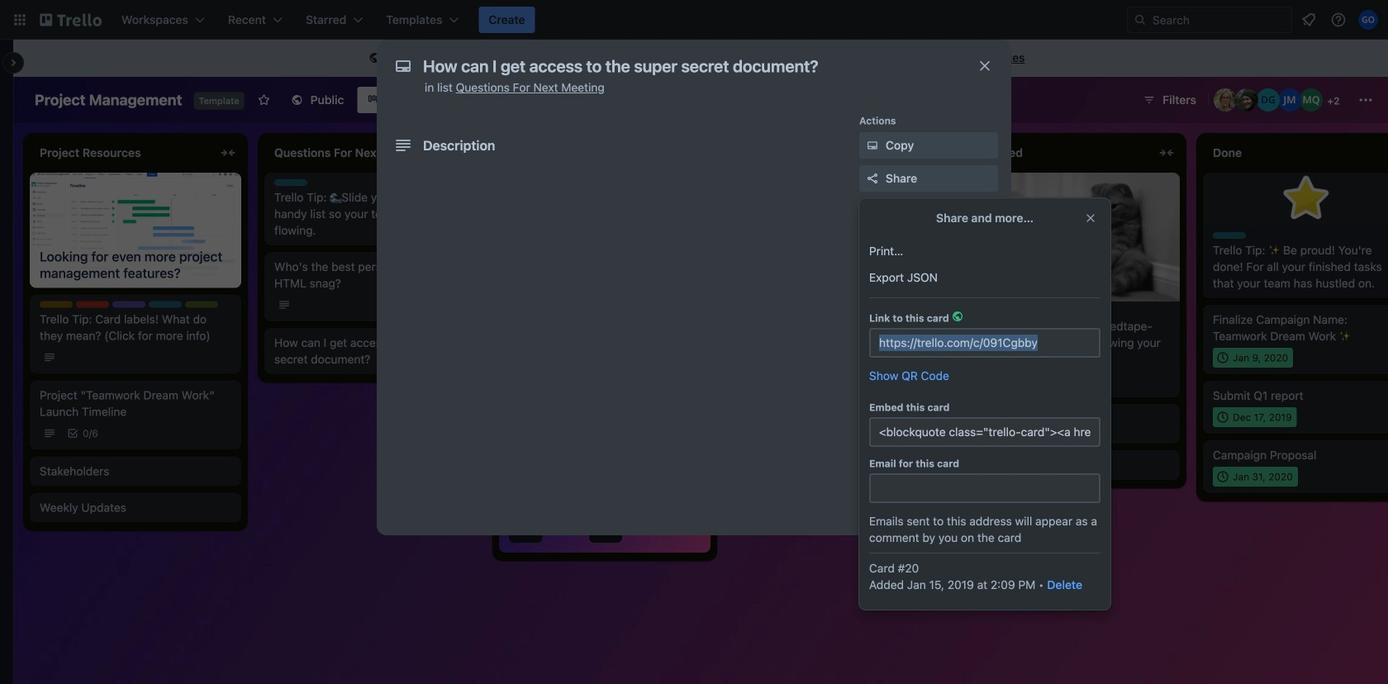 Task type: locate. For each thing, give the bounding box(es) containing it.
0 vertical spatial color: sky, title: "trello tip" element
[[274, 179, 307, 186]]

color: lime, title: "halp" element
[[185, 301, 218, 308]]

sm image
[[366, 50, 383, 67]]

color: red, title: "priority" element
[[76, 301, 109, 308]]

open information menu image
[[1330, 12, 1347, 28]]

Board name text field
[[26, 87, 190, 113]]

melody qiao (melodyqiao) image
[[1300, 88, 1323, 112]]

None text field
[[869, 328, 1101, 358], [869, 417, 1101, 447], [869, 328, 1101, 358], [869, 417, 1101, 447]]

1 horizontal spatial color: sky, title: "trello tip" element
[[274, 179, 307, 186]]

customize views image
[[506, 92, 523, 108]]

1 vertical spatial color: sky, title: "trello tip" element
[[1213, 232, 1246, 239]]

0 horizontal spatial color: sky, title: "trello tip" element
[[149, 301, 182, 308]]

0 horizontal spatial collapse list image
[[453, 143, 473, 163]]

color: yellow, title: "copy request" element
[[40, 301, 73, 308]]

primary element
[[0, 0, 1388, 40]]

collapse list image
[[453, 143, 473, 163], [1157, 143, 1177, 163]]

color: sky, title: "trello tip" element
[[274, 179, 307, 186], [1213, 232, 1246, 239], [149, 301, 182, 308]]

collapse list image
[[218, 143, 238, 163], [922, 143, 942, 163]]

andrea crawford (andreacrawford8) image
[[1214, 88, 1237, 112]]

1 horizontal spatial collapse list image
[[922, 143, 942, 163]]

None text field
[[415, 51, 960, 81], [869, 473, 1101, 503], [415, 51, 960, 81], [869, 473, 1101, 503]]

star or unstar board image
[[258, 93, 271, 107]]

search image
[[1134, 13, 1147, 26]]

0 horizontal spatial collapse list image
[[218, 143, 238, 163]]

sm image
[[864, 137, 881, 154]]

1 horizontal spatial collapse list image
[[1157, 143, 1177, 163]]

1 collapse list image from the left
[[453, 143, 473, 163]]



Task type: vqa. For each thing, say whether or not it's contained in the screenshot.
bottommost Templates
no



Task type: describe. For each thing, give the bounding box(es) containing it.
2 horizontal spatial color: sky, title: "trello tip" element
[[1213, 232, 1246, 239]]

caity (caity) image
[[1235, 88, 1258, 112]]

Search field
[[1147, 8, 1291, 31]]

0 notifications image
[[1299, 10, 1319, 30]]

show menu image
[[1357, 92, 1374, 108]]

color: orange, title: "one more step" element
[[978, 411, 1011, 417]]

2 collapse list image from the left
[[922, 143, 942, 163]]

1 collapse list image from the left
[[218, 143, 238, 163]]

2 vertical spatial color: sky, title: "trello tip" element
[[149, 301, 182, 308]]

devan goldstein (devangoldstein2) image
[[1257, 88, 1280, 112]]

color: purple, title: "design team" element
[[112, 301, 145, 308]]

2 collapse list image from the left
[[1157, 143, 1177, 163]]

jordan mirchev (jordan_mirchev) image
[[1278, 88, 1301, 112]]

board image
[[367, 93, 380, 106]]

close popover image
[[1084, 212, 1097, 225]]

gary orlando (garyorlando) image
[[1358, 10, 1378, 30]]



